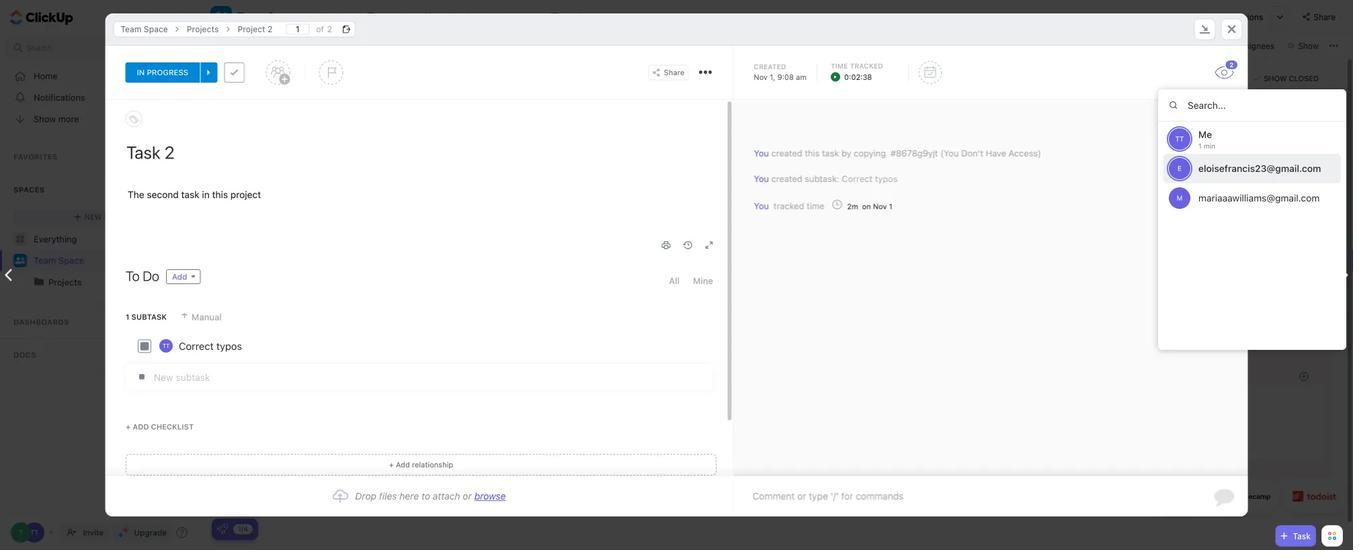Task type: locate. For each thing, give the bounding box(es) containing it.
0 horizontal spatial team space
[[34, 256, 84, 266]]

0 vertical spatial team space
[[237, 10, 299, 23]]

9:08
[[778, 73, 794, 81]]

1 vertical spatial team
[[121, 25, 142, 34]]

1 vertical spatial mins
[[1212, 175, 1228, 184]]

upgrade
[[134, 529, 167, 538]]

3 you from the top
[[754, 201, 772, 211]]

2 mins from the top
[[1212, 175, 1228, 184]]

you for created subtask:
[[754, 174, 769, 184]]

created
[[772, 148, 803, 158], [772, 174, 803, 184]]

mine link
[[693, 270, 713, 293]]

tracked time
[[774, 201, 827, 211]]

projects link up ⌘k at left
[[180, 21, 226, 37]]

me inside me 1 min
[[1199, 129, 1213, 140]]

0 horizontal spatial show
[[34, 114, 56, 124]]

0 horizontal spatial share button
[[649, 65, 689, 80]]

task for task 3
[[269, 444, 288, 454]]

projects
[[187, 25, 219, 34], [48, 277, 82, 288]]

1 vertical spatial correct
[[179, 341, 213, 352]]

new
[[308, 84, 326, 92], [258, 188, 274, 197], [84, 213, 102, 222], [258, 466, 274, 475]]

calendar link
[[438, 0, 483, 34]]

projects down everything
[[48, 277, 82, 288]]

share
[[1315, 12, 1336, 22], [664, 68, 685, 77]]

1 horizontal spatial share
[[1315, 12, 1336, 22]]

everything link
[[0, 229, 203, 250]]

1 horizontal spatial 2
[[327, 25, 332, 34]]

0 horizontal spatial nov
[[754, 73, 768, 81]]

share button up closed in the right top of the page
[[1298, 6, 1342, 28]]

me 1 min
[[1199, 129, 1216, 150]]

4
[[1205, 175, 1210, 184]]

nov right the on
[[874, 202, 887, 211]]

0 vertical spatial correct
[[842, 174, 873, 184]]

2 vertical spatial team
[[34, 256, 56, 266]]

task
[[328, 84, 347, 92], [823, 148, 840, 158], [276, 188, 291, 197], [181, 189, 199, 200], [276, 466, 291, 475]]

2 vertical spatial +
[[252, 466, 256, 475]]

1 you from the top
[[754, 148, 769, 158]]

0 vertical spatial me
[[1202, 41, 1214, 50]]

task details element
[[105, 46, 1249, 100]]

3 mins from the top
[[1212, 201, 1228, 209]]

show inside button
[[1265, 74, 1288, 83]]

team space down everything
[[34, 256, 84, 266]]

1 horizontal spatial team space
[[121, 25, 168, 34]]

task left in
[[181, 189, 199, 200]]

projects link inside task locations element
[[180, 21, 226, 37]]

0 vertical spatial team space link
[[114, 21, 175, 37]]

+ new task right in
[[252, 188, 291, 197]]

share button down task locations element at the top
[[649, 65, 689, 80]]

user friends image
[[15, 257, 25, 265]]

0 vertical spatial 3
[[1205, 201, 1210, 209]]

task
[[269, 444, 288, 454], [1294, 532, 1312, 541]]

created for created subtask:
[[772, 174, 803, 184]]

search up home
[[26, 43, 53, 52]]

0 horizontal spatial correct
[[179, 341, 213, 352]]

0 vertical spatial + new task
[[252, 188, 291, 197]]

0 vertical spatial team
[[237, 10, 265, 23]]

0 horizontal spatial projects
[[48, 277, 82, 288]]

team up "home" link on the left top of page
[[121, 25, 142, 34]]

show
[[1265, 74, 1288, 83], [34, 114, 56, 124]]

mins right 4
[[1212, 175, 1228, 184]]

drop files here to attach or browse
[[355, 491, 506, 502]]

+ add checklist
[[125, 423, 194, 432]]

this up subtask:
[[805, 148, 820, 158]]

1 vertical spatial + new task
[[252, 466, 291, 475]]

show inside sidebar navigation
[[34, 114, 56, 124]]

0 vertical spatial mins
[[1212, 149, 1228, 158]]

created up you created subtask: correct typos
[[772, 148, 803, 158]]

projects link up 1 subtask
[[48, 272, 190, 293]]

1 horizontal spatial projects
[[187, 25, 219, 34]]

2 down assignees button
[[1231, 61, 1234, 68]]

projects link
[[180, 21, 226, 37], [1, 272, 190, 293], [48, 272, 190, 293]]

1 left subtask
[[125, 313, 129, 322]]

created
[[754, 63, 787, 70]]

task 3
[[269, 444, 296, 454]]

1 vertical spatial task
[[1294, 532, 1312, 541]]

0 horizontal spatial 3
[[291, 444, 296, 454]]

+ new task
[[252, 188, 291, 197], [252, 466, 291, 475]]

me for me 1 min
[[1199, 129, 1213, 140]]

team space up project 2
[[237, 10, 299, 23]]

typos inside task body element
[[216, 341, 242, 352]]

1 vertical spatial typos
[[216, 341, 242, 352]]

1 horizontal spatial task
[[1294, 532, 1312, 541]]

2 created from the top
[[772, 174, 803, 184]]

gantt
[[509, 11, 534, 22]]

this right in
[[212, 189, 228, 200]]

1 horizontal spatial show
[[1265, 74, 1288, 83]]

team space up "home" link on the left top of page
[[121, 25, 168, 34]]

0 horizontal spatial share
[[664, 68, 685, 77]]

1 horizontal spatial search
[[225, 41, 252, 50]]

task right list info image
[[328, 84, 347, 92]]

show left more
[[34, 114, 56, 124]]

2 vertical spatial mins
[[1212, 201, 1228, 209]]

0 vertical spatial projects
[[187, 25, 219, 34]]

favorites
[[13, 153, 58, 161]]

mine
[[693, 276, 713, 286]]

0 horizontal spatial this
[[212, 189, 228, 200]]

me up min
[[1199, 129, 1213, 140]]

14 mins
[[1201, 149, 1228, 158]]

0 vertical spatial nov
[[754, 73, 768, 81]]

Set task position in this List number field
[[286, 24, 310, 35]]

team space inside sidebar navigation
[[34, 256, 84, 266]]

2 horizontal spatial 2
[[1231, 61, 1234, 68]]

to do dialog
[[105, 13, 1249, 517]]

m
[[1177, 194, 1183, 202]]

Search tasks... text field
[[225, 36, 337, 55]]

created up tracked
[[772, 174, 803, 184]]

team space link
[[114, 21, 175, 37], [34, 250, 190, 272]]

don't
[[962, 148, 984, 158]]

search tasks...
[[225, 41, 281, 50]]

1 vertical spatial nov
[[874, 202, 887, 211]]

correct typos link
[[842, 174, 898, 184], [179, 339, 242, 354]]

2 inside "dropdown button"
[[1231, 61, 1234, 68]]

0 vertical spatial share button
[[1298, 6, 1342, 28]]

browse
[[475, 491, 506, 502]]

1 left min
[[1199, 142, 1202, 150]]

drop
[[355, 491, 377, 502]]

3 down ‎task 1
[[291, 444, 296, 454]]

‎task 1 link
[[266, 386, 946, 409]]

onboarding checklist button image
[[217, 525, 228, 535]]

search for search tasks...
[[225, 41, 252, 50]]

all
[[669, 276, 680, 286]]

team inside team space 'button'
[[237, 10, 265, 23]]

2 right of
[[327, 25, 332, 34]]

0 vertical spatial correct typos link
[[842, 174, 898, 184]]

closed
[[1290, 74, 1320, 83]]

1 vertical spatial team space
[[121, 25, 168, 34]]

project
[[230, 189, 261, 200]]

2 you from the top
[[754, 174, 769, 184]]

project
[[238, 25, 265, 34]]

team inside sidebar navigation
[[34, 256, 56, 266]]

2
[[268, 25, 273, 34], [327, 25, 332, 34], [1231, 61, 1234, 68]]

show closed
[[1265, 74, 1320, 83]]

1 vertical spatial this
[[212, 189, 228, 200]]

search inside sidebar navigation
[[26, 43, 53, 52]]

1 horizontal spatial correct
[[842, 174, 873, 184]]

mins right 14
[[1212, 149, 1228, 158]]

1 horizontal spatial this
[[805, 148, 820, 158]]

team inside task locations element
[[121, 25, 142, 34]]

new up everything link
[[84, 213, 102, 222]]

1 vertical spatial projects
[[48, 277, 82, 288]]

3
[[1205, 201, 1210, 209], [291, 444, 296, 454]]

list link
[[333, 0, 355, 34]]

0 vertical spatial task
[[269, 444, 288, 454]]

Search... text field
[[1159, 89, 1347, 122]]

me down minimize task icon
[[1202, 41, 1214, 50]]

0 horizontal spatial typos
[[216, 341, 242, 352]]

the
[[127, 189, 144, 200]]

2 vertical spatial team space
[[34, 256, 84, 266]]

0 horizontal spatial search
[[26, 43, 53, 52]]

space inside task locations element
[[144, 25, 168, 34]]

0 vertical spatial you
[[754, 148, 769, 158]]

1 horizontal spatial team
[[121, 25, 142, 34]]

to
[[422, 491, 430, 502]]

mins
[[1212, 149, 1228, 158], [1212, 175, 1228, 184], [1212, 201, 1228, 209]]

space
[[268, 10, 299, 23], [144, 25, 168, 34], [104, 213, 128, 222], [58, 256, 84, 266]]

2 for of 2
[[327, 25, 332, 34]]

calendar
[[438, 11, 478, 22]]

browse link
[[475, 491, 506, 502]]

1 vertical spatial share
[[664, 68, 685, 77]]

new inside sidebar navigation
[[84, 213, 102, 222]]

team up project
[[237, 10, 265, 23]]

1 vertical spatial correct typos link
[[179, 339, 242, 354]]

nov left 1,
[[754, 73, 768, 81]]

task for task
[[1294, 532, 1312, 541]]

correct typos
[[179, 341, 242, 352]]

2 vertical spatial you
[[754, 201, 772, 211]]

0 horizontal spatial team
[[34, 256, 56, 266]]

1 vertical spatial share button
[[649, 65, 689, 80]]

new task
[[308, 84, 347, 92]]

here
[[400, 491, 419, 502]]

2 horizontal spatial team
[[237, 10, 265, 23]]

share up closed in the right top of the page
[[1315, 12, 1336, 22]]

0 horizontal spatial task
[[269, 444, 288, 454]]

team space
[[237, 10, 299, 23], [121, 25, 168, 34], [34, 256, 84, 266]]

1 vertical spatial show
[[34, 114, 56, 124]]

new right list info image
[[308, 84, 326, 92]]

0 vertical spatial show
[[1265, 74, 1288, 83]]

2 up tasks...
[[268, 25, 273, 34]]

+ new task down task 3
[[252, 466, 291, 475]]

14
[[1201, 149, 1210, 158]]

task inside new task button
[[328, 84, 347, 92]]

1 vertical spatial you
[[754, 174, 769, 184]]

1 horizontal spatial typos
[[875, 174, 898, 184]]

2 button
[[1215, 59, 1240, 79]]

projects left project
[[187, 25, 219, 34]]

mins down 4 mins
[[1212, 201, 1228, 209]]

1 vertical spatial me
[[1199, 129, 1213, 140]]

show more
[[34, 114, 79, 124]]

table
[[564, 11, 588, 22]]

0 vertical spatial created
[[772, 148, 803, 158]]

show left closed in the right top of the page
[[1265, 74, 1288, 83]]

team down everything
[[34, 256, 56, 266]]

new right in
[[258, 188, 274, 197]]

0 horizontal spatial 2
[[268, 25, 273, 34]]

team space button
[[232, 2, 299, 32]]

to
[[125, 268, 139, 284]]

share down task locations element at the top
[[664, 68, 685, 77]]

search down project
[[225, 41, 252, 50]]

1 right the ‎task
[[291, 392, 295, 403]]

2 horizontal spatial team space
[[237, 10, 299, 23]]

share button
[[1298, 6, 1342, 28], [649, 65, 689, 80]]

1 vertical spatial created
[[772, 174, 803, 184]]

1 created from the top
[[772, 148, 803, 158]]

1 vertical spatial +
[[125, 423, 130, 432]]

new inside button
[[308, 84, 326, 92]]

1 mins from the top
[[1212, 149, 1228, 158]]

share inside task details 'element'
[[664, 68, 685, 77]]

1/4
[[238, 526, 248, 533]]

second
[[147, 189, 178, 200]]

task right project
[[276, 188, 291, 197]]

+
[[252, 188, 256, 197], [125, 423, 130, 432], [252, 466, 256, 475]]

team
[[237, 10, 265, 23], [121, 25, 142, 34], [34, 256, 56, 266]]

of 2
[[316, 25, 332, 34]]

3 down 4
[[1205, 201, 1210, 209]]

1 vertical spatial team space link
[[34, 250, 190, 272]]

1 horizontal spatial 3
[[1205, 201, 1210, 209]]

show for show more
[[34, 114, 56, 124]]

me inside button
[[1202, 41, 1214, 50]]



Task type: vqa. For each thing, say whether or not it's contained in the screenshot.
'Space, ,' element
no



Task type: describe. For each thing, give the bounding box(es) containing it.
table link
[[564, 0, 594, 34]]

assignees
[[1237, 41, 1275, 50]]

show closed button
[[1251, 72, 1323, 85]]

min
[[1204, 142, 1216, 150]]

2 for project 2
[[268, 25, 273, 34]]

more
[[58, 114, 79, 124]]

upgrade link
[[113, 524, 172, 543]]

task locations element
[[105, 13, 1249, 46]]

0 horizontal spatial correct typos link
[[179, 339, 242, 354]]

created for created this task by copying
[[772, 148, 803, 158]]

you for created this task by copying
[[754, 148, 769, 158]]

New subtask text field
[[154, 365, 713, 389]]

Edit task name text field
[[126, 141, 713, 164]]

onboarding checklist button element
[[217, 525, 228, 535]]

home link
[[0, 65, 203, 87]]

share button inside task details 'element'
[[649, 65, 689, 80]]

projects link down everything link
[[1, 272, 190, 293]]

by
[[842, 148, 852, 158]]

1 horizontal spatial nov
[[874, 202, 887, 211]]

e
[[1178, 165, 1182, 173]]

or
[[463, 491, 472, 502]]

0 vertical spatial this
[[805, 148, 820, 158]]

⌘k
[[174, 43, 186, 52]]

list
[[333, 11, 350, 22]]

4 mins
[[1205, 175, 1228, 184]]

checklist
[[151, 423, 194, 432]]

subtask
[[131, 313, 166, 322]]

sidebar navigation
[[0, 0, 203, 551]]

do
[[142, 268, 159, 284]]

task left by
[[823, 148, 840, 158]]

am
[[797, 73, 807, 81]]

copying
[[854, 148, 887, 158]]

time
[[807, 201, 825, 211]]

tasks...
[[254, 41, 281, 50]]

new down task 3
[[258, 466, 274, 475]]

gantt link
[[509, 0, 539, 34]]

2 + new task from the top
[[252, 466, 291, 475]]

in
[[202, 189, 209, 200]]

eloisefrancis23@gmail.com
[[1199, 163, 1322, 174]]

automations button
[[1208, 7, 1271, 27]]

me for me
[[1202, 41, 1214, 50]]

1 inside me 1 min
[[1199, 142, 1202, 150]]

show for show closed
[[1265, 74, 1288, 83]]

notifications link
[[0, 87, 203, 108]]

1,
[[770, 73, 776, 81]]

automations
[[1215, 12, 1264, 22]]

1 horizontal spatial share button
[[1298, 6, 1342, 28]]

to do
[[125, 268, 159, 284]]

1 + new task from the top
[[252, 188, 291, 197]]

access)
[[1009, 148, 1042, 158]]

1 horizontal spatial correct typos link
[[842, 174, 898, 184]]

project 2 link
[[231, 21, 279, 37]]

3 mins
[[1205, 201, 1228, 209]]

1 vertical spatial 3
[[291, 444, 296, 454]]

3 inside the to do dialog
[[1205, 201, 1210, 209]]

nov inside created nov 1, 9:08 am
[[754, 73, 768, 81]]

home
[[34, 71, 58, 81]]

have
[[986, 148, 1007, 158]]

task 3 link
[[266, 438, 946, 460]]

1 right the on
[[890, 202, 893, 211]]

you created this task by copying #8678g9yjt (you don't have access)
[[754, 148, 1042, 158]]

list info image
[[286, 84, 294, 92]]

mariaaawilliams@gmail.com
[[1199, 193, 1320, 204]]

0 vertical spatial typos
[[875, 174, 898, 184]]

0 vertical spatial +
[[252, 188, 256, 197]]

new task button
[[296, 81, 352, 95]]

task inside task body element
[[181, 189, 199, 200]]

time
[[831, 62, 849, 70]]

docs
[[13, 351, 36, 360]]

correct inside task body element
[[179, 341, 213, 352]]

favorites button
[[0, 141, 203, 173]]

search for search
[[26, 43, 53, 52]]

invite
[[83, 529, 104, 538]]

the second task in this project
[[127, 189, 261, 200]]

project 2
[[238, 25, 273, 34]]

notifications
[[34, 92, 85, 103]]

minimize task image
[[1200, 25, 1211, 34]]

created nov 1, 9:08 am
[[754, 63, 807, 81]]

2m
[[848, 202, 859, 211]]

‎task 1
[[269, 392, 295, 403]]

1 inside task body element
[[125, 313, 129, 322]]

board link
[[381, 0, 412, 34]]

task body element
[[105, 100, 733, 477]]

mins for you created this task by copying #8678g9yjt (you don't have access)
[[1212, 149, 1228, 158]]

1 subtask
[[125, 313, 166, 322]]

time tracked
[[831, 62, 884, 70]]

task down task 3
[[276, 466, 291, 475]]

files
[[379, 491, 397, 502]]

2m on nov 1
[[848, 202, 893, 211]]

on
[[863, 202, 871, 211]]

all link
[[669, 270, 680, 293]]

0 vertical spatial share
[[1315, 12, 1336, 22]]

dashboards
[[13, 318, 69, 327]]

+ inside task body element
[[125, 423, 130, 432]]

attach
[[433, 491, 460, 502]]

tracked
[[774, 201, 805, 211]]

‎task
[[269, 392, 288, 403]]

mins for you created subtask: correct typos
[[1212, 175, 1228, 184]]

this inside task body element
[[212, 189, 228, 200]]

me button
[[1187, 38, 1219, 54]]

subtask:
[[805, 174, 840, 184]]

tracked
[[851, 62, 884, 70]]

of
[[316, 25, 324, 34]]

projects inside task locations element
[[187, 25, 219, 34]]

team space inside task locations element
[[121, 25, 168, 34]]

board
[[381, 11, 407, 22]]

projects inside sidebar navigation
[[48, 277, 82, 288]]

#8678g9yjt
[[891, 148, 939, 158]]

space inside 'button'
[[268, 10, 299, 23]]

add
[[132, 423, 149, 432]]

team space inside team space 'button'
[[237, 10, 299, 23]]

(you
[[941, 148, 959, 158]]



